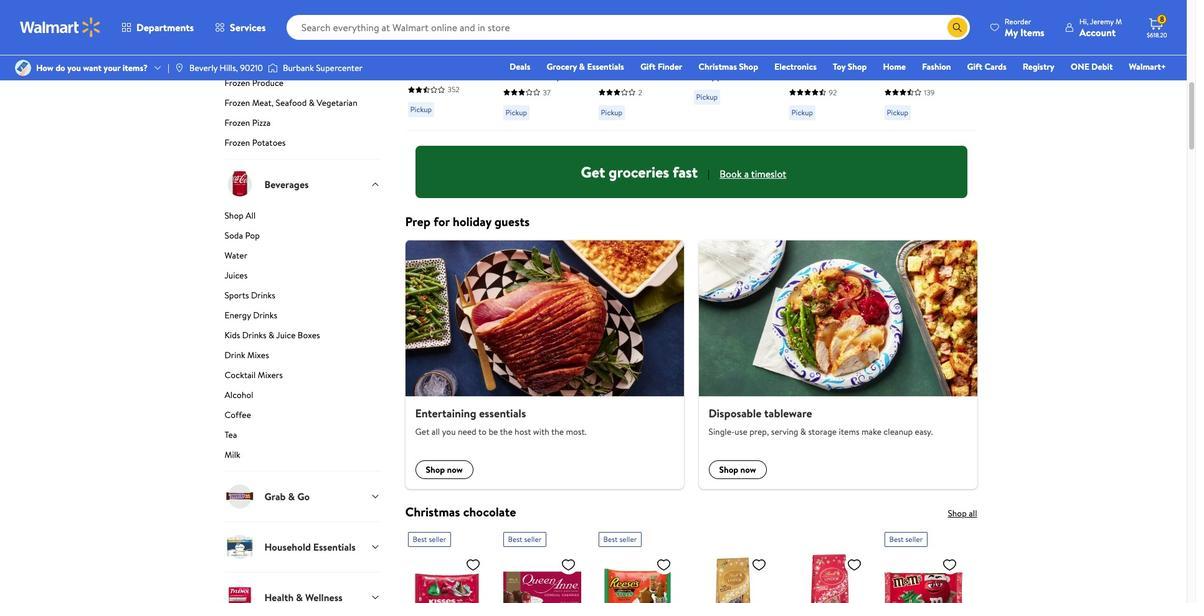 Task type: vqa. For each thing, say whether or not it's contained in the screenshot.
Be
yes



Task type: describe. For each thing, give the bounding box(es) containing it.
& inside disposable tableware single-use prep, serving & storage items make cleanup easy.
[[800, 426, 806, 438]]

best for hershey's kisses milk chocolate christmas candy, bag 10.1 oz image
[[413, 534, 427, 545]]

do
[[56, 62, 65, 74]]

(fresh) inside 47.6 ¢/oz marketside italian hero sub sandwich, full, 14oz, 1 count (fresh)
[[884, 96, 914, 110]]

most.
[[566, 426, 587, 438]]

cocktail
[[225, 369, 256, 381]]

with inside entertaining essentials get all you need to be the host with the most.
[[533, 426, 549, 438]]

christmas for christmas chocolate
[[405, 503, 460, 520]]

best for queen anne milk chocolate cordial cherries, 6.6 oz box, 10 pieces image
[[508, 534, 522, 545]]

shop now for entertaining
[[426, 464, 463, 476]]

disposable
[[709, 405, 762, 421]]

prep for holiday guests
[[405, 213, 530, 230]]

frozen desserts link
[[225, 17, 380, 34]]

shop all
[[225, 209, 256, 222]]

shop right toy
[[848, 60, 867, 73]]

use
[[735, 426, 747, 438]]

m
[[1115, 16, 1122, 26]]

add to favorites list, reese's milk chocolate peanut butter snack size trees christmas candy, bag 9.6 oz image
[[656, 557, 671, 573]]

next slide for product carousel list image
[[937, 0, 967, 22]]

mexican
[[789, 55, 825, 69]]

frozen appetizers & snacks link
[[225, 57, 380, 74]]

deals link
[[504, 60, 536, 74]]

cards
[[985, 60, 1007, 73]]

tableware
[[764, 405, 812, 421]]

sports
[[225, 289, 249, 302]]

best for m&m's milk chocolate christmas candy - 10 oz bag image
[[889, 534, 904, 545]]

best seller for reese's milk chocolate peanut butter snack size trees christmas candy, bag 9.6 oz image
[[603, 534, 637, 545]]

shop left "all"
[[225, 209, 244, 222]]

shop inside entertaining essentials list item
[[426, 464, 445, 476]]

beverages
[[264, 177, 309, 191]]

shop all link
[[225, 209, 380, 227]]

christmas chocolate
[[405, 503, 516, 520]]

frozen for frozen meals
[[225, 37, 250, 49]]

want
[[83, 62, 102, 74]]

& inside grocery & essentials link
[[579, 60, 585, 73]]

fresh
[[694, 96, 717, 110]]

search icon image
[[952, 22, 962, 32]]

water link
[[225, 249, 380, 267]]

marketside inside $2.97 marketside packaged mashed potatoes tray, 24oz (refrigerated)
[[503, 41, 551, 55]]

appetizers
[[252, 57, 292, 69]]

single-
[[709, 426, 735, 438]]

energy drinks
[[225, 309, 277, 321]]

essentials inside grocery & essentials link
[[587, 60, 624, 73]]

10.3
[[711, 82, 727, 96]]

1 vertical spatial all
[[969, 507, 977, 520]]

cleanup
[[884, 426, 913, 438]]

2 the from the left
[[551, 426, 564, 438]]

easy.
[[915, 426, 933, 438]]

352
[[448, 84, 460, 95]]

style
[[827, 55, 849, 69]]

entertaining essentials get all you need to be the host with the most.
[[415, 405, 587, 438]]

pickup down the inspired
[[601, 107, 622, 118]]

mixes
[[247, 349, 269, 361]]

list containing entertaining essentials
[[398, 240, 985, 489]]

pickup down 24oz
[[506, 107, 527, 118]]

salad
[[736, 69, 758, 82]]

drinks for kids
[[242, 329, 266, 341]]

deals
[[510, 60, 530, 73]]

oz inside marketside southwest chopped salad kit, 10.3 oz bag, fresh
[[729, 82, 739, 96]]

14oz,
[[884, 82, 906, 96]]

beverages button
[[225, 159, 380, 209]]

your
[[104, 62, 120, 74]]

items
[[1020, 25, 1045, 39]]

frozen produce
[[225, 77, 284, 89]]

marketside for marketside grilled chicken breast with asian inspired sweet & tangy sauce, 16 oz
[[598, 41, 646, 55]]

tangy
[[598, 96, 623, 110]]

add to favorites list, m&m's milk chocolate christmas candy - 10 oz bag image
[[942, 557, 957, 573]]

product group containing $2.97
[[503, 0, 581, 125]]

frozen potatoes
[[225, 136, 286, 149]]

gift for gift cards
[[967, 60, 982, 73]]

oz inside the now $2.57 $2.88 21.4 ¢/oz broccoli florets, 12 oz
[[419, 66, 428, 79]]

toy shop link
[[827, 60, 872, 74]]

you inside entertaining essentials get all you need to be the host with the most.
[[442, 426, 456, 438]]

count
[[914, 82, 941, 96]]

walmart+ link
[[1123, 60, 1172, 74]]

services
[[230, 21, 266, 34]]

breast
[[598, 69, 626, 82]]

2
[[638, 87, 642, 98]]

sports drinks link
[[225, 289, 380, 306]]

frozen meat, seafood & vegetarian link
[[225, 97, 380, 114]]

now for entertaining
[[447, 464, 463, 476]]

(fresh) inside marketside mexican style street corn flatbread pizza, 10 oz (fresh)
[[813, 96, 843, 110]]

marketside inside 47.6 ¢/oz marketside italian hero sub sandwich, full, 14oz, 1 count (fresh)
[[884, 41, 932, 55]]

frozen for frozen produce
[[225, 77, 250, 89]]

lindt lindor assorted chocolate candy truffles, 8.5 oz. bag image
[[694, 552, 772, 603]]

queen anne milk chocolate cordial cherries, 6.6 oz box, 10 pieces image
[[503, 552, 581, 603]]

items
[[839, 426, 859, 438]]

timeslot
[[751, 167, 786, 181]]

gift finder link
[[635, 60, 688, 74]]

m&m's milk chocolate christmas candy - 10 oz bag image
[[884, 552, 962, 603]]

sandwich,
[[884, 69, 927, 82]]

registry link
[[1017, 60, 1060, 74]]

kids drinks & juice boxes link
[[225, 329, 380, 346]]

shop up add to favorites list, m&m's milk chocolate christmas candy - 10 oz bag image
[[948, 507, 967, 520]]

best seller for hershey's kisses milk chocolate christmas candy, bag 10.1 oz image
[[413, 534, 446, 545]]

fashion
[[922, 60, 951, 73]]

¢/oz inside the now $2.57 $2.88 21.4 ¢/oz broccoli florets, 12 oz
[[447, 37, 464, 50]]

frozen produce link
[[225, 77, 380, 94]]

pizza,
[[832, 82, 856, 96]]

grab & go button
[[225, 471, 380, 521]]

marketside grilled chicken breast with asian inspired sweet & tangy sauce, 16 oz
[[598, 41, 672, 123]]

& inside kids drinks & juice boxes link
[[269, 329, 274, 341]]

0 vertical spatial you
[[67, 62, 81, 74]]

essentials inside household essentials dropdown button
[[313, 540, 356, 554]]

book a timeslot link
[[720, 167, 786, 182]]

one debit link
[[1065, 60, 1118, 74]]

beverly
[[189, 62, 218, 74]]

grab
[[264, 490, 286, 503]]

add to favorites list, lindt lindor holiday milk chocolate candy truffles, 8.5 oz. bag image
[[847, 557, 862, 573]]

seller for hershey's kisses milk chocolate christmas candy, bag 10.1 oz image
[[429, 534, 446, 545]]

pickup down 12
[[410, 104, 432, 115]]

book a timeslot
[[720, 167, 786, 181]]

reese's milk chocolate peanut butter snack size trees christmas candy, bag 9.6 oz image
[[598, 552, 676, 603]]

hi, jeremy m account
[[1079, 16, 1122, 39]]

florets,
[[446, 52, 478, 66]]

best seller for m&m's milk chocolate christmas candy - 10 oz bag image
[[889, 534, 923, 545]]

gift cards link
[[962, 60, 1012, 74]]

essentials
[[479, 405, 526, 421]]

chopped
[[694, 69, 733, 82]]

juices link
[[225, 269, 380, 287]]

12
[[408, 66, 416, 79]]

¢/oz inside 47.6 ¢/oz marketside italian hero sub sandwich, full, 14oz, 1 count (fresh)
[[932, 23, 948, 36]]

reorder my items
[[1005, 16, 1045, 39]]

gift for gift finder
[[640, 60, 656, 73]]

toy
[[833, 60, 846, 73]]

mashed
[[547, 55, 580, 69]]

christmas shop link
[[693, 60, 764, 74]]

inspired
[[598, 82, 633, 96]]

alcohol
[[225, 389, 253, 401]]

frozen meals link
[[225, 37, 380, 54]]

product group containing now $2.57
[[408, 0, 486, 125]]

walmart image
[[20, 17, 101, 37]]

grocery & essentials link
[[541, 60, 630, 74]]

sauce,
[[625, 96, 653, 110]]

departments
[[136, 21, 194, 34]]

be
[[489, 426, 498, 438]]

$2.97
[[503, 22, 529, 38]]

coffee
[[225, 409, 251, 421]]



Task type: locate. For each thing, give the bounding box(es) containing it.
potatoes inside $2.97 marketside packaged mashed potatoes tray, 24oz (refrigerated)
[[503, 69, 541, 82]]

all
[[246, 209, 256, 222]]

product group containing marketside italian hero sub sandwich, full, 14oz, 1 count (fresh)
[[884, 0, 962, 125]]

produce
[[252, 77, 284, 89]]

fast
[[673, 161, 698, 183]]

frozen inside "link"
[[225, 17, 250, 29]]

soda pop
[[225, 229, 260, 242]]

grab & go
[[264, 490, 310, 503]]

frozen for frozen potatoes
[[225, 136, 250, 149]]

0 horizontal spatial get
[[415, 426, 429, 438]]

1 vertical spatial potatoes
[[252, 136, 286, 149]]

2 best seller from the left
[[508, 534, 542, 545]]

3 best from the left
[[603, 534, 618, 545]]

$2.88
[[408, 37, 428, 50]]

with right the host
[[533, 426, 549, 438]]

seller for queen anne milk chocolate cordial cherries, 6.6 oz box, 10 pieces image
[[524, 534, 542, 545]]

1 horizontal spatial you
[[442, 426, 456, 438]]

1 horizontal spatial (fresh)
[[884, 96, 914, 110]]

product group containing marketside grilled chicken breast with asian inspired sweet & tangy sauce, 16 oz
[[598, 0, 676, 125]]

frozen for frozen meat, seafood & vegetarian
[[225, 97, 250, 109]]

chocolate
[[463, 503, 516, 520]]

now for disposable
[[740, 464, 756, 476]]

the left most.
[[551, 426, 564, 438]]

get left groceries at the top of page
[[581, 161, 605, 183]]

drinks inside 'link'
[[253, 309, 277, 321]]

seller for m&m's milk chocolate christmas candy - 10 oz bag image
[[905, 534, 923, 545]]

frozen pizza link
[[225, 116, 380, 134]]

1 vertical spatial with
[[533, 426, 549, 438]]

7 frozen from the top
[[225, 136, 250, 149]]

1 vertical spatial get
[[415, 426, 429, 438]]

italian
[[934, 41, 960, 55]]

1 horizontal spatial essentials
[[587, 60, 624, 73]]

account
[[1079, 25, 1116, 39]]

1 vertical spatial essentials
[[313, 540, 356, 554]]

2 (fresh) from the left
[[884, 96, 914, 110]]

¢/oz up the florets,
[[447, 37, 464, 50]]

1 horizontal spatial  image
[[268, 62, 278, 74]]

soda
[[225, 229, 243, 242]]

to
[[478, 426, 487, 438]]

how do you want your items?
[[36, 62, 148, 74]]

oz
[[419, 66, 428, 79], [729, 82, 739, 96], [801, 96, 810, 110], [598, 110, 608, 123]]

shop up 'christmas chocolate'
[[426, 464, 445, 476]]

kit,
[[694, 82, 708, 96]]

seller for reese's milk chocolate peanut butter snack size trees christmas candy, bag 9.6 oz image
[[620, 534, 637, 545]]

entertaining essentials list item
[[398, 240, 691, 489]]

guests
[[494, 213, 530, 230]]

energy drinks link
[[225, 309, 380, 326]]

now inside entertaining essentials list item
[[447, 464, 463, 476]]

best seller down 'christmas chocolate'
[[413, 534, 446, 545]]

0 horizontal spatial (fresh)
[[813, 96, 843, 110]]

marketside up deals
[[503, 41, 551, 55]]

pickup down the flatbread
[[791, 107, 813, 118]]

the right the be
[[500, 426, 513, 438]]

frozen down hills,
[[225, 77, 250, 89]]

pickup down 14oz,
[[887, 107, 908, 118]]

0 horizontal spatial with
[[533, 426, 549, 438]]

& right serving
[[800, 426, 806, 438]]

best down chocolate
[[508, 534, 522, 545]]

kids
[[225, 329, 240, 341]]

drinks up kids drinks & juice boxes
[[253, 309, 277, 321]]

5 frozen from the top
[[225, 97, 250, 109]]

0 horizontal spatial all
[[432, 426, 440, 438]]

chicken
[[630, 55, 664, 69]]

2 seller from the left
[[524, 534, 542, 545]]

you left need
[[442, 426, 456, 438]]

oz right 10.3
[[729, 82, 739, 96]]

(fresh) down corn
[[813, 96, 843, 110]]

& inside marketside grilled chicken breast with asian inspired sweet & tangy sauce, 16 oz
[[664, 82, 670, 96]]

 image
[[268, 62, 278, 74], [174, 63, 184, 73]]

drinks for sports
[[251, 289, 275, 302]]

asian
[[649, 69, 672, 82]]

1 vertical spatial drinks
[[253, 309, 277, 321]]

pickup down chopped
[[696, 92, 718, 102]]

grilled
[[598, 55, 627, 69]]

shop now down need
[[426, 464, 463, 476]]

shop now for disposable
[[719, 464, 756, 476]]

oz inside marketside mexican style street corn flatbread pizza, 10 oz (fresh)
[[801, 96, 810, 110]]

christmas shop
[[699, 60, 758, 73]]

1 horizontal spatial christmas
[[699, 60, 737, 73]]

essentials up the inspired
[[587, 60, 624, 73]]

get groceries fast
[[581, 161, 698, 183]]

0 horizontal spatial the
[[500, 426, 513, 438]]

meals
[[252, 37, 274, 49]]

now down need
[[447, 464, 463, 476]]

2 now from the left
[[740, 464, 756, 476]]

8 $618.20
[[1147, 14, 1167, 39]]

home
[[883, 60, 906, 73]]

best seller up m&m's milk chocolate christmas candy - 10 oz bag image
[[889, 534, 923, 545]]

2 marketside from the left
[[598, 41, 646, 55]]

139
[[924, 87, 935, 98]]

a
[[744, 167, 749, 181]]

disposable tableware list item
[[691, 240, 985, 489]]

marketside down the walmart site-wide search box
[[598, 41, 646, 55]]

4 seller from the left
[[905, 534, 923, 545]]

oz inside marketside grilled chicken breast with asian inspired sweet & tangy sauce, 16 oz
[[598, 110, 608, 123]]

marketside for marketside mexican style street corn flatbread pizza, 10 oz (fresh)
[[789, 41, 837, 55]]

0 horizontal spatial potatoes
[[252, 136, 286, 149]]

90210
[[240, 62, 263, 74]]

3 marketside from the left
[[694, 41, 741, 55]]

2 shop now from the left
[[719, 464, 756, 476]]

items?
[[123, 62, 148, 74]]

2 best from the left
[[508, 534, 522, 545]]

1 gift from the left
[[640, 60, 656, 73]]

oz down the inspired
[[598, 110, 608, 123]]

1 vertical spatial |
[[708, 167, 710, 181]]

frozen down frozen pizza
[[225, 136, 250, 149]]

registry
[[1023, 60, 1055, 73]]

frozen for frozen desserts
[[225, 17, 250, 29]]

marketside inside marketside mexican style street corn flatbread pizza, 10 oz (fresh)
[[789, 41, 837, 55]]

1 now from the left
[[447, 464, 463, 476]]

1 vertical spatial you
[[442, 426, 456, 438]]

0 horizontal spatial you
[[67, 62, 81, 74]]

storage
[[808, 426, 837, 438]]

& inside grab & go dropdown button
[[288, 490, 295, 503]]

home link
[[877, 60, 911, 74]]

product group
[[408, 0, 486, 125], [503, 0, 581, 125], [598, 0, 676, 125], [694, 0, 772, 125], [789, 0, 867, 125], [884, 0, 962, 125], [408, 527, 486, 603], [503, 527, 581, 603], [598, 527, 676, 603], [884, 527, 962, 603]]

get down entertaining
[[415, 426, 429, 438]]

4 frozen from the top
[[225, 77, 250, 89]]

1 horizontal spatial shop now
[[719, 464, 756, 476]]

add to favorites list, hershey's kisses milk chocolate christmas candy, bag 10.1 oz image
[[466, 557, 481, 573]]

frozen for frozen pizza
[[225, 116, 250, 129]]

flatbread
[[789, 82, 830, 96]]

21.4
[[431, 37, 445, 50]]

0 vertical spatial christmas
[[699, 60, 737, 73]]

seller
[[429, 534, 446, 545], [524, 534, 542, 545], [620, 534, 637, 545], [905, 534, 923, 545]]

milk
[[225, 449, 240, 461]]

& inside frozen meat, seafood & vegetarian link
[[309, 97, 315, 109]]

with inside marketside grilled chicken breast with asian inspired sweet & tangy sauce, 16 oz
[[628, 69, 647, 82]]

3 best seller from the left
[[603, 534, 637, 545]]

shop down "single-"
[[719, 464, 738, 476]]

now down the use
[[740, 464, 756, 476]]

lindt lindor holiday milk chocolate candy truffles, 8.5 oz. bag image
[[789, 552, 867, 603]]

marketside up christmas shop
[[694, 41, 741, 55]]

potatoes
[[503, 69, 541, 82], [252, 136, 286, 149]]

3 frozen from the top
[[225, 57, 250, 69]]

seller up reese's milk chocolate peanut butter snack size trees christmas candy, bag 9.6 oz image
[[620, 534, 637, 545]]

0 vertical spatial all
[[432, 426, 440, 438]]

0 horizontal spatial  image
[[174, 63, 184, 73]]

with
[[628, 69, 647, 82], [533, 426, 549, 438]]

1 horizontal spatial potatoes
[[503, 69, 541, 82]]

hershey's kisses milk chocolate christmas candy, bag 10.1 oz image
[[408, 552, 486, 603]]

packaged
[[503, 55, 544, 69]]

2 vertical spatial drinks
[[242, 329, 266, 341]]

list
[[398, 240, 985, 489]]

| left book on the right top of the page
[[708, 167, 710, 181]]

8
[[1160, 14, 1164, 24]]

47.6
[[915, 23, 930, 36]]

1 horizontal spatial ¢/oz
[[932, 23, 948, 36]]

oz right 12
[[419, 66, 428, 79]]

burbank supercenter
[[283, 62, 363, 74]]

1 horizontal spatial with
[[628, 69, 647, 82]]

2 gift from the left
[[967, 60, 982, 73]]

0 horizontal spatial shop now
[[426, 464, 463, 476]]

drinks up energy drinks
[[251, 289, 275, 302]]

shop up bag,
[[739, 60, 758, 73]]

best up reese's milk chocolate peanut butter snack size trees christmas candy, bag 9.6 oz image
[[603, 534, 618, 545]]

1 vertical spatial ¢/oz
[[447, 37, 464, 50]]

frozen for frozen appetizers & snacks
[[225, 57, 250, 69]]

1 (fresh) from the left
[[813, 96, 843, 110]]

best up hershey's kisses milk chocolate christmas candy, bag 10.1 oz image
[[413, 534, 427, 545]]

¢/oz left search icon
[[932, 23, 948, 36]]

24oz
[[503, 82, 524, 96]]

oz right 10
[[801, 96, 810, 110]]

marketside inside marketside grilled chicken breast with asian inspired sweet & tangy sauce, 16 oz
[[598, 41, 646, 55]]

& left go
[[288, 490, 295, 503]]

bag,
[[741, 82, 760, 96]]

walmart+
[[1129, 60, 1166, 73]]

best up m&m's milk chocolate christmas candy - 10 oz bag image
[[889, 534, 904, 545]]

marketside for marketside southwest chopped salad kit, 10.3 oz bag, fresh
[[694, 41, 741, 55]]

 image for beverly hills, 90210
[[174, 63, 184, 73]]

& left snacks
[[294, 57, 300, 69]]

1 horizontal spatial gift
[[967, 60, 982, 73]]

get inside entertaining essentials get all you need to be the host with the most.
[[415, 426, 429, 438]]

juice
[[276, 329, 296, 341]]

electronics
[[774, 60, 817, 73]]

marketside up electronics
[[789, 41, 837, 55]]

frozen up frozen pizza
[[225, 97, 250, 109]]

get
[[581, 161, 605, 183], [415, 426, 429, 438]]

1 horizontal spatial now
[[740, 464, 756, 476]]

services button
[[204, 12, 276, 42]]

drink mixes
[[225, 349, 269, 361]]

frozen potatoes link
[[225, 136, 380, 159]]

0 horizontal spatial |
[[168, 62, 169, 74]]

1 shop now from the left
[[426, 464, 463, 476]]

1 horizontal spatial the
[[551, 426, 564, 438]]

now inside disposable tableware list item
[[740, 464, 756, 476]]

1 seller from the left
[[429, 534, 446, 545]]

household essentials
[[264, 540, 356, 554]]

& right grocery
[[579, 60, 585, 73]]

gift finder
[[640, 60, 682, 73]]

frozen down services on the left of page
[[225, 37, 250, 49]]

Search search field
[[286, 15, 970, 40]]

16
[[656, 96, 664, 110]]

marketside mexican style street corn flatbread pizza, 10 oz (fresh)
[[789, 41, 856, 110]]

1 vertical spatial christmas
[[405, 503, 460, 520]]

 image for burbank supercenter
[[268, 62, 278, 74]]

10
[[789, 96, 798, 110]]

& right sweet in the right of the page
[[664, 82, 670, 96]]

0 vertical spatial with
[[628, 69, 647, 82]]

shop now inside entertaining essentials list item
[[426, 464, 463, 476]]

shop now inside disposable tableware list item
[[719, 464, 756, 476]]

0 horizontal spatial now
[[447, 464, 463, 476]]

$2.97 marketside packaged mashed potatoes tray, 24oz (refrigerated)
[[503, 22, 580, 110]]

add to favorites list, queen anne milk chocolate cordial cherries, 6.6 oz box, 10 pieces image
[[561, 557, 576, 573]]

0 horizontal spatial gift
[[640, 60, 656, 73]]

0 horizontal spatial ¢/oz
[[447, 37, 464, 50]]

best for reese's milk chocolate peanut butter snack size trees christmas candy, bag 9.6 oz image
[[603, 534, 618, 545]]

sports drinks
[[225, 289, 275, 302]]

& left juice
[[269, 329, 274, 341]]

 image
[[15, 60, 31, 76]]

6 frozen from the top
[[225, 116, 250, 129]]

37
[[543, 87, 551, 98]]

fashion link
[[916, 60, 957, 74]]

beverly hills, 90210
[[189, 62, 263, 74]]

 image left beverly
[[174, 63, 184, 73]]

drinks down energy drinks
[[242, 329, 266, 341]]

0 vertical spatial ¢/oz
[[932, 23, 948, 36]]

marketside down 47.6
[[884, 41, 932, 55]]

1 best seller from the left
[[413, 534, 446, 545]]

electronics link
[[769, 60, 822, 74]]

shop inside disposable tableware list item
[[719, 464, 738, 476]]

best seller up reese's milk chocolate peanut butter snack size trees christmas candy, bag 9.6 oz image
[[603, 534, 637, 545]]

4 best seller from the left
[[889, 534, 923, 545]]

all inside entertaining essentials get all you need to be the host with the most.
[[432, 426, 440, 438]]

5 marketside from the left
[[884, 41, 932, 55]]

product group containing marketside southwest chopped salad kit, 10.3 oz bag, fresh
[[694, 0, 772, 125]]

need
[[458, 426, 476, 438]]

 image up "produce"
[[268, 62, 278, 74]]

with up 2
[[628, 69, 647, 82]]

1 frozen from the top
[[225, 17, 250, 29]]

drinks
[[251, 289, 275, 302], [253, 309, 277, 321], [242, 329, 266, 341]]

1 the from the left
[[500, 426, 513, 438]]

frozen up the frozen meals
[[225, 17, 250, 29]]

marketside inside marketside southwest chopped salad kit, 10.3 oz bag, fresh
[[694, 41, 741, 55]]

& inside frozen appetizers & snacks link
[[294, 57, 300, 69]]

now
[[408, 22, 430, 38]]

you right do in the left top of the page
[[67, 62, 81, 74]]

1 horizontal spatial get
[[581, 161, 605, 183]]

christmas for christmas shop
[[699, 60, 737, 73]]

1 horizontal spatial all
[[969, 507, 977, 520]]

3 seller from the left
[[620, 534, 637, 545]]

toy shop
[[833, 60, 867, 73]]

entertaining
[[415, 405, 476, 421]]

| right the items?
[[168, 62, 169, 74]]

1 best from the left
[[413, 534, 427, 545]]

frozen down the frozen meals
[[225, 57, 250, 69]]

0 horizontal spatial essentials
[[313, 540, 356, 554]]

best seller up queen anne milk chocolate cordial cherries, 6.6 oz box, 10 pieces image
[[508, 534, 542, 545]]

add to favorites list, lindt lindor assorted chocolate candy truffles, 8.5 oz. bag image
[[752, 557, 767, 573]]

household essentials button
[[225, 521, 380, 572]]

tray,
[[543, 69, 563, 82]]

disposable tableware single-use prep, serving & storage items make cleanup easy.
[[709, 405, 933, 438]]

seller up m&m's milk chocolate christmas candy - 10 oz bag image
[[905, 534, 923, 545]]

2 frozen from the top
[[225, 37, 250, 49]]

0 vertical spatial essentials
[[587, 60, 624, 73]]

drinks for energy
[[253, 309, 277, 321]]

seller down 'christmas chocolate'
[[429, 534, 446, 545]]

(fresh) down the sandwich,
[[884, 96, 914, 110]]

4 best from the left
[[889, 534, 904, 545]]

frozen left pizza
[[225, 116, 250, 129]]

1 marketside from the left
[[503, 41, 551, 55]]

4 marketside from the left
[[789, 41, 837, 55]]

pickup
[[696, 92, 718, 102], [410, 104, 432, 115], [506, 107, 527, 118], [601, 107, 622, 118], [791, 107, 813, 118], [887, 107, 908, 118]]

milk link
[[225, 449, 380, 471]]

0 vertical spatial drinks
[[251, 289, 275, 302]]

0 vertical spatial potatoes
[[503, 69, 541, 82]]

|
[[168, 62, 169, 74], [708, 167, 710, 181]]

0 vertical spatial get
[[581, 161, 605, 183]]

best seller for queen anne milk chocolate cordial cherries, 6.6 oz box, 10 pieces image
[[508, 534, 542, 545]]

shop now down the use
[[719, 464, 756, 476]]

& down frozen produce link
[[309, 97, 315, 109]]

seller up queen anne milk chocolate cordial cherries, 6.6 oz box, 10 pieces image
[[524, 534, 542, 545]]

essentials right the household
[[313, 540, 356, 554]]

Walmart Site-Wide search field
[[286, 15, 970, 40]]

product group containing marketside mexican style street corn flatbread pizza, 10 oz (fresh)
[[789, 0, 867, 125]]

1 horizontal spatial |
[[708, 167, 710, 181]]

for
[[434, 213, 450, 230]]

0 horizontal spatial christmas
[[405, 503, 460, 520]]

0 vertical spatial |
[[168, 62, 169, 74]]



